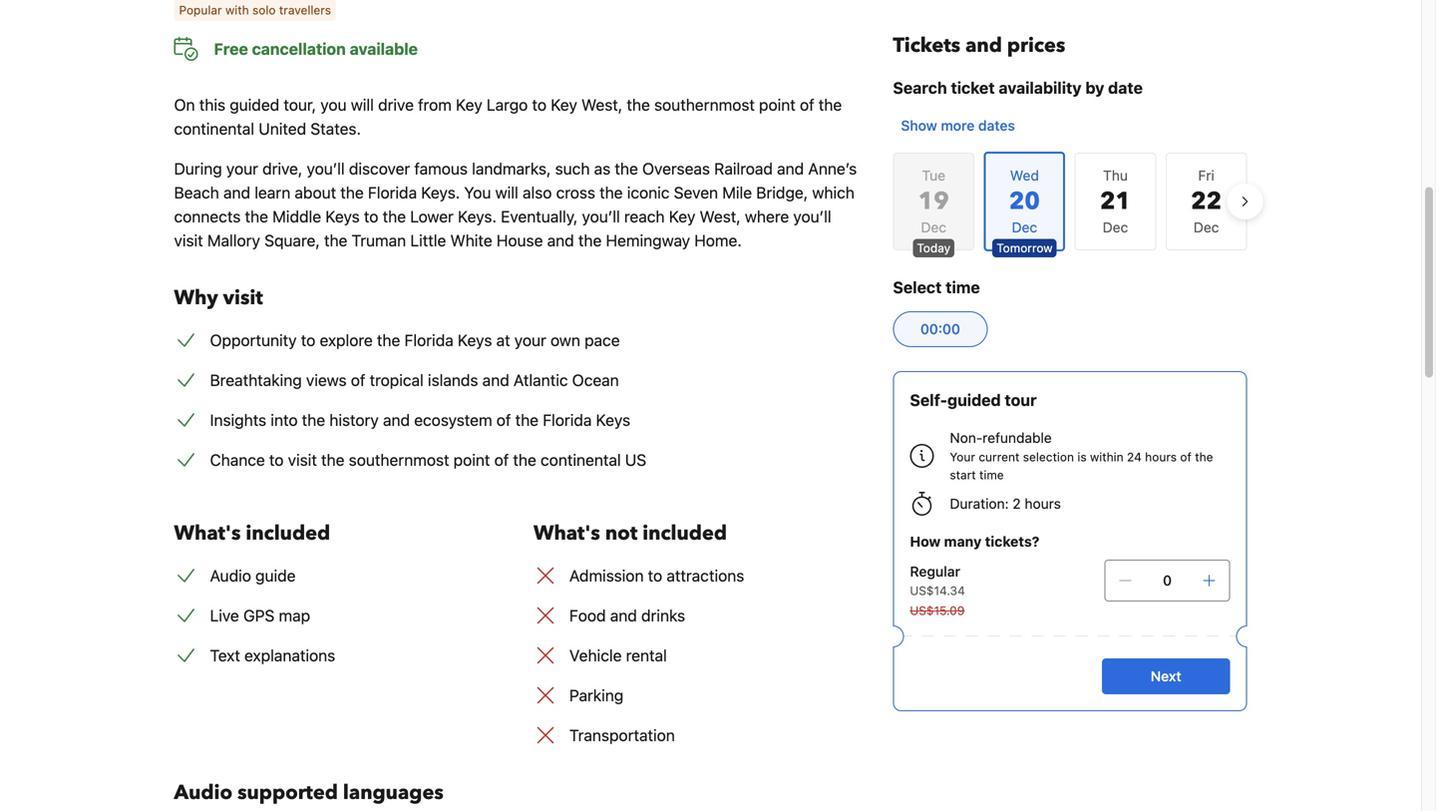 Task type: vqa. For each thing, say whether or not it's contained in the screenshot.
eat.
no



Task type: locate. For each thing, give the bounding box(es) containing it.
1 vertical spatial time
[[980, 468, 1004, 482]]

1 vertical spatial hours
[[1025, 495, 1062, 512]]

visit up opportunity
[[223, 284, 263, 312]]

hours right 24
[[1146, 450, 1177, 464]]

0 horizontal spatial your
[[226, 159, 258, 178]]

dec
[[921, 219, 947, 235], [1103, 219, 1129, 235], [1194, 219, 1220, 235]]

what's for what's included
[[174, 520, 241, 547]]

why visit
[[174, 284, 263, 312]]

dec inside thu 21 dec
[[1103, 219, 1129, 235]]

0 vertical spatial southernmost
[[655, 95, 755, 114]]

1 horizontal spatial dec
[[1103, 219, 1129, 235]]

1 horizontal spatial hours
[[1146, 450, 1177, 464]]

what's included
[[174, 520, 330, 547]]

0 horizontal spatial will
[[351, 95, 374, 114]]

guide
[[256, 566, 296, 585]]

0 horizontal spatial hours
[[1025, 495, 1062, 512]]

learn
[[255, 183, 291, 202]]

keys inside during your drive, you'll discover famous landmarks, such as the overseas railroad and anne's beach and learn about the florida keys. you will also cross the iconic seven mile bridge, which connects the middle keys to the lower keys. eventually, you'll reach key west, where you'll visit mallory square, the truman little white house and the hemingway home.
[[326, 207, 360, 226]]

0 vertical spatial your
[[226, 159, 258, 178]]

during
[[174, 159, 222, 178]]

dec inside fri 22 dec
[[1194, 219, 1220, 235]]

west, up home.
[[700, 207, 741, 226]]

will right you
[[351, 95, 374, 114]]

visit down connects at the left of page
[[174, 231, 203, 250]]

how
[[910, 533, 941, 550]]

west, inside during your drive, you'll discover famous landmarks, such as the overseas railroad and anne's beach and learn about the florida keys. you will also cross the iconic seven mile bridge, which connects the middle keys to the lower keys. eventually, you'll reach key west, where you'll visit mallory square, the truman little white house and the hemingway home.
[[700, 207, 741, 226]]

many
[[945, 533, 982, 550]]

dec down 21
[[1103, 219, 1129, 235]]

your up 'learn'
[[226, 159, 258, 178]]

key down seven
[[669, 207, 696, 226]]

solo
[[252, 3, 276, 17]]

florida down atlantic
[[543, 411, 592, 430]]

2 dec from the left
[[1103, 219, 1129, 235]]

dec for 19
[[921, 219, 947, 235]]

railroad
[[715, 159, 773, 178]]

hemingway
[[606, 231, 691, 250]]

you'll down which on the right of page
[[794, 207, 832, 226]]

2 vertical spatial florida
[[543, 411, 592, 430]]

into
[[271, 411, 298, 430]]

2 horizontal spatial key
[[669, 207, 696, 226]]

continental
[[174, 119, 255, 138], [541, 451, 621, 469]]

1 vertical spatial west,
[[700, 207, 741, 226]]

visit inside during your drive, you'll discover famous landmarks, such as the overseas railroad and anne's beach and learn about the florida keys. you will also cross the iconic seven mile bridge, which connects the middle keys to the lower keys. eventually, you'll reach key west, where you'll visit mallory square, the truman little white house and the hemingway home.
[[174, 231, 203, 250]]

of inside on this guided tour, you will drive from key largo to key west, the southernmost point of the continental united states.
[[800, 95, 815, 114]]

2
[[1013, 495, 1021, 512]]

to for chance to visit the southernmost point of the continental us
[[269, 451, 284, 469]]

start
[[950, 468, 977, 482]]

continental left us
[[541, 451, 621, 469]]

continental down "this"
[[174, 119, 255, 138]]

self-guided tour
[[910, 391, 1037, 410]]

1 horizontal spatial southernmost
[[655, 95, 755, 114]]

0 horizontal spatial dec
[[921, 219, 947, 235]]

west,
[[582, 95, 623, 114], [700, 207, 741, 226]]

to right largo
[[532, 95, 547, 114]]

to right chance
[[269, 451, 284, 469]]

non-refundable your current selection is within 24 hours of the start time
[[950, 430, 1214, 482]]

duration: 2 hours
[[950, 495, 1062, 512]]

key right from
[[456, 95, 483, 114]]

key right largo
[[551, 95, 578, 114]]

selection
[[1023, 450, 1075, 464]]

southernmost up 'overseas'
[[655, 95, 755, 114]]

hours right 2 at the bottom right of page
[[1025, 495, 1062, 512]]

what's for what's not included
[[534, 520, 601, 547]]

3 dec from the left
[[1194, 219, 1220, 235]]

florida down discover
[[368, 183, 417, 202]]

keys left the at
[[458, 331, 492, 350]]

1 dec from the left
[[921, 219, 947, 235]]

1 horizontal spatial included
[[643, 520, 727, 547]]

you'll up about
[[307, 159, 345, 178]]

0 vertical spatial keys
[[326, 207, 360, 226]]

dec up today
[[921, 219, 947, 235]]

to up drinks
[[648, 566, 663, 585]]

will down landmarks,
[[496, 183, 519, 202]]

to left explore
[[301, 331, 316, 350]]

your
[[226, 159, 258, 178], [515, 331, 547, 350]]

1 vertical spatial visit
[[223, 284, 263, 312]]

audio for audio guide
[[210, 566, 251, 585]]

1 vertical spatial guided
[[948, 391, 1001, 410]]

1 horizontal spatial west,
[[700, 207, 741, 226]]

audio
[[210, 566, 251, 585], [174, 779, 233, 807]]

0 vertical spatial visit
[[174, 231, 203, 250]]

time down current
[[980, 468, 1004, 482]]

insights into the history and ecosystem of the florida keys
[[210, 411, 631, 430]]

0 vertical spatial west,
[[582, 95, 623, 114]]

1 vertical spatial will
[[496, 183, 519, 202]]

guided inside on this guided tour, you will drive from key largo to key west, the southernmost point of the continental united states.
[[230, 95, 280, 114]]

next
[[1151, 668, 1182, 684]]

southernmost
[[655, 95, 755, 114], [349, 451, 450, 469]]

you'll
[[307, 159, 345, 178], [582, 207, 620, 226], [794, 207, 832, 226]]

of inside non-refundable your current selection is within 24 hours of the start time
[[1181, 450, 1192, 464]]

0 horizontal spatial southernmost
[[349, 451, 450, 469]]

time right select
[[946, 278, 980, 297]]

0 vertical spatial hours
[[1146, 450, 1177, 464]]

key
[[456, 95, 483, 114], [551, 95, 578, 114], [669, 207, 696, 226]]

connects
[[174, 207, 241, 226]]

and up bridge,
[[777, 159, 804, 178]]

middle
[[273, 207, 321, 226]]

anne's
[[809, 159, 857, 178]]

dec for 21
[[1103, 219, 1129, 235]]

0 vertical spatial continental
[[174, 119, 255, 138]]

of right views
[[351, 371, 366, 390]]

show more dates
[[901, 117, 1016, 134]]

keys. down you at the top left of page
[[458, 207, 497, 226]]

0 horizontal spatial what's
[[174, 520, 241, 547]]

1 vertical spatial continental
[[541, 451, 621, 469]]

ocean
[[572, 371, 619, 390]]

vehicle rental
[[570, 646, 667, 665]]

duration:
[[950, 495, 1009, 512]]

opportunity to explore the florida keys at your own pace
[[210, 331, 620, 350]]

audio supported languages
[[174, 779, 444, 807]]

guided up non-
[[948, 391, 1001, 410]]

1 horizontal spatial key
[[551, 95, 578, 114]]

1 what's from the left
[[174, 520, 241, 547]]

1 included from the left
[[246, 520, 330, 547]]

southernmost down insights into the history and ecosystem of the florida keys
[[349, 451, 450, 469]]

you'll down cross
[[582, 207, 620, 226]]

visit down into
[[288, 451, 317, 469]]

2 horizontal spatial visit
[[288, 451, 317, 469]]

bridge,
[[757, 183, 808, 202]]

1 horizontal spatial your
[[515, 331, 547, 350]]

1 horizontal spatial keys
[[458, 331, 492, 350]]

1 horizontal spatial point
[[759, 95, 796, 114]]

0 horizontal spatial guided
[[230, 95, 280, 114]]

select
[[893, 278, 942, 297]]

to
[[532, 95, 547, 114], [364, 207, 379, 226], [301, 331, 316, 350], [269, 451, 284, 469], [648, 566, 663, 585]]

what's up audio guide
[[174, 520, 241, 547]]

thu 21 dec
[[1101, 167, 1132, 235]]

0 horizontal spatial point
[[454, 451, 490, 469]]

tour,
[[284, 95, 316, 114]]

opportunity
[[210, 331, 297, 350]]

0 horizontal spatial visit
[[174, 231, 203, 250]]

0 horizontal spatial keys
[[326, 207, 360, 226]]

dec inside tue 19 dec today
[[921, 219, 947, 235]]

us$15.09
[[910, 604, 965, 618]]

1 vertical spatial audio
[[174, 779, 233, 807]]

you
[[321, 95, 347, 114]]

overseas
[[643, 159, 710, 178]]

0 vertical spatial florida
[[368, 183, 417, 202]]

1 horizontal spatial will
[[496, 183, 519, 202]]

free
[[214, 39, 248, 58]]

guided up united at the top of the page
[[230, 95, 280, 114]]

1 horizontal spatial what's
[[534, 520, 601, 547]]

of up anne's
[[800, 95, 815, 114]]

0
[[1163, 572, 1172, 589]]

to up truman
[[364, 207, 379, 226]]

pace
[[585, 331, 620, 350]]

1 horizontal spatial continental
[[541, 451, 621, 469]]

0 vertical spatial will
[[351, 95, 374, 114]]

included up attractions
[[643, 520, 727, 547]]

will inside during your drive, you'll discover famous landmarks, such as the overseas railroad and anne's beach and learn about the florida keys. you will also cross the iconic seven mile bridge, which connects the middle keys to the lower keys. eventually, you'll reach key west, where you'll visit mallory square, the truman little white house and the hemingway home.
[[496, 183, 519, 202]]

keys. down the famous
[[421, 183, 460, 202]]

dec down 22
[[1194, 219, 1220, 235]]

point up the railroad at top
[[759, 95, 796, 114]]

will
[[351, 95, 374, 114], [496, 183, 519, 202]]

1 vertical spatial southernmost
[[349, 451, 450, 469]]

and
[[966, 32, 1003, 59], [777, 159, 804, 178], [223, 183, 250, 202], [547, 231, 574, 250], [483, 371, 510, 390], [383, 411, 410, 430], [610, 606, 637, 625]]

1 vertical spatial point
[[454, 451, 490, 469]]

1 horizontal spatial visit
[[223, 284, 263, 312]]

1 vertical spatial your
[[515, 331, 547, 350]]

keys down ocean
[[596, 411, 631, 430]]

keys down about
[[326, 207, 360, 226]]

text explanations
[[210, 646, 336, 665]]

0 vertical spatial point
[[759, 95, 796, 114]]

point down ecosystem
[[454, 451, 490, 469]]

included
[[246, 520, 330, 547], [643, 520, 727, 547]]

to for opportunity to explore the florida keys at your own pace
[[301, 331, 316, 350]]

florida up breathtaking views of tropical islands and atlantic ocean
[[405, 331, 454, 350]]

own
[[551, 331, 581, 350]]

audio left 'supported'
[[174, 779, 233, 807]]

1 vertical spatial keys
[[458, 331, 492, 350]]

0 horizontal spatial included
[[246, 520, 330, 547]]

and up ticket
[[966, 32, 1003, 59]]

0 horizontal spatial west,
[[582, 95, 623, 114]]

0 horizontal spatial continental
[[174, 119, 255, 138]]

what's left not
[[534, 520, 601, 547]]

22
[[1191, 185, 1222, 218]]

popular
[[179, 3, 222, 17]]

0 vertical spatial audio
[[210, 566, 251, 585]]

your right the at
[[515, 331, 547, 350]]

regular us$14.34
[[910, 563, 966, 598]]

truman
[[352, 231, 406, 250]]

parking
[[570, 686, 624, 705]]

audio up live
[[210, 566, 251, 585]]

0 vertical spatial guided
[[230, 95, 280, 114]]

region
[[877, 144, 1264, 259]]

tickets?
[[986, 533, 1040, 550]]

included up guide
[[246, 520, 330, 547]]

non-
[[950, 430, 983, 446]]

2 what's from the left
[[534, 520, 601, 547]]

map
[[279, 606, 310, 625]]

2 horizontal spatial dec
[[1194, 219, 1220, 235]]

2 vertical spatial keys
[[596, 411, 631, 430]]

region containing 19
[[877, 144, 1264, 259]]

cancellation
[[252, 39, 346, 58]]

show more dates button
[[893, 108, 1024, 144]]

of right 24
[[1181, 450, 1192, 464]]

0 vertical spatial time
[[946, 278, 980, 297]]

to for admission to attractions
[[648, 566, 663, 585]]

2 included from the left
[[643, 520, 727, 547]]

west, up as
[[582, 95, 623, 114]]



Task type: describe. For each thing, give the bounding box(es) containing it.
house
[[497, 231, 543, 250]]

insights
[[210, 411, 267, 430]]

islands
[[428, 371, 478, 390]]

tour
[[1005, 391, 1037, 410]]

florida inside during your drive, you'll discover famous landmarks, such as the overseas railroad and anne's beach and learn about the florida keys. you will also cross the iconic seven mile bridge, which connects the middle keys to the lower keys. eventually, you'll reach key west, where you'll visit mallory square, the truman little white house and the hemingway home.
[[368, 183, 417, 202]]

ecosystem
[[414, 411, 493, 430]]

eventually,
[[501, 207, 578, 226]]

hours inside non-refundable your current selection is within 24 hours of the start time
[[1146, 450, 1177, 464]]

drive
[[378, 95, 414, 114]]

with
[[225, 3, 249, 17]]

transportation
[[570, 726, 675, 745]]

time inside non-refundable your current selection is within 24 hours of the start time
[[980, 468, 1004, 482]]

supported
[[238, 779, 338, 807]]

21
[[1101, 185, 1132, 218]]

west, inside on this guided tour, you will drive from key largo to key west, the southernmost point of the continental united states.
[[582, 95, 623, 114]]

2 horizontal spatial you'll
[[794, 207, 832, 226]]

white
[[451, 231, 493, 250]]

and down the at
[[483, 371, 510, 390]]

famous
[[414, 159, 468, 178]]

cross
[[556, 183, 596, 202]]

the inside non-refundable your current selection is within 24 hours of the start time
[[1196, 450, 1214, 464]]

of right ecosystem
[[497, 411, 511, 430]]

largo
[[487, 95, 528, 114]]

dec for 22
[[1194, 219, 1220, 235]]

tickets
[[893, 32, 961, 59]]

also
[[523, 183, 552, 202]]

where
[[745, 207, 790, 226]]

fri 22 dec
[[1191, 167, 1222, 235]]

what's not included
[[534, 520, 727, 547]]

tue 19 dec today
[[917, 167, 951, 255]]

rental
[[626, 646, 667, 665]]

seven
[[674, 183, 718, 202]]

0 horizontal spatial key
[[456, 95, 483, 114]]

breathtaking
[[210, 371, 302, 390]]

from
[[418, 95, 452, 114]]

landmarks,
[[472, 159, 551, 178]]

is
[[1078, 450, 1087, 464]]

today
[[917, 241, 951, 255]]

continental inside on this guided tour, you will drive from key largo to key west, the southernmost point of the continental united states.
[[174, 119, 255, 138]]

popular with solo travellers
[[179, 3, 331, 17]]

dates
[[979, 117, 1016, 134]]

gps
[[243, 606, 275, 625]]

date
[[1109, 78, 1143, 97]]

tue
[[922, 167, 946, 184]]

audio for audio supported languages
[[174, 779, 233, 807]]

us$14.34
[[910, 584, 966, 598]]

select time
[[893, 278, 980, 297]]

you
[[464, 183, 491, 202]]

tickets and prices
[[893, 32, 1066, 59]]

1 horizontal spatial you'll
[[582, 207, 620, 226]]

live gps map
[[210, 606, 310, 625]]

attractions
[[667, 566, 745, 585]]

search ticket availability by date
[[893, 78, 1143, 97]]

1 vertical spatial keys.
[[458, 207, 497, 226]]

availability
[[999, 78, 1082, 97]]

and left 'learn'
[[223, 183, 250, 202]]

2 horizontal spatial keys
[[596, 411, 631, 430]]

your inside during your drive, you'll discover famous landmarks, such as the overseas railroad and anne's beach and learn about the florida keys. you will also cross the iconic seven mile bridge, which connects the middle keys to the lower keys. eventually, you'll reach key west, where you'll visit mallory square, the truman little white house and the hemingway home.
[[226, 159, 258, 178]]

and right "food"
[[610, 606, 637, 625]]

to inside on this guided tour, you will drive from key largo to key west, the southernmost point of the continental united states.
[[532, 95, 547, 114]]

regular
[[910, 563, 961, 580]]

history
[[330, 411, 379, 430]]

southernmost inside on this guided tour, you will drive from key largo to key west, the southernmost point of the continental united states.
[[655, 95, 755, 114]]

current
[[979, 450, 1020, 464]]

more
[[941, 117, 975, 134]]

on
[[174, 95, 195, 114]]

key inside during your drive, you'll discover famous landmarks, such as the overseas railroad and anne's beach and learn about the florida keys. you will also cross the iconic seven mile bridge, which connects the middle keys to the lower keys. eventually, you'll reach key west, where you'll visit mallory square, the truman little white house and the hemingway home.
[[669, 207, 696, 226]]

available
[[350, 39, 418, 58]]

2 vertical spatial visit
[[288, 451, 317, 469]]

0 vertical spatial keys.
[[421, 183, 460, 202]]

and down eventually,
[[547, 231, 574, 250]]

united
[[259, 119, 306, 138]]

home.
[[695, 231, 742, 250]]

to inside during your drive, you'll discover famous landmarks, such as the overseas railroad and anne's beach and learn about the florida keys. you will also cross the iconic seven mile bridge, which connects the middle keys to the lower keys. eventually, you'll reach key west, where you'll visit mallory square, the truman little white house and the hemingway home.
[[364, 207, 379, 226]]

drive,
[[263, 159, 303, 178]]

19
[[919, 185, 950, 218]]

self-
[[910, 391, 948, 410]]

lower
[[410, 207, 454, 226]]

languages
[[343, 779, 444, 807]]

square,
[[265, 231, 320, 250]]

will inside on this guided tour, you will drive from key largo to key west, the southernmost point of the continental united states.
[[351, 95, 374, 114]]

beach
[[174, 183, 219, 202]]

prices
[[1008, 32, 1066, 59]]

iconic
[[627, 183, 670, 202]]

why
[[174, 284, 218, 312]]

of down insights into the history and ecosystem of the florida keys
[[495, 451, 509, 469]]

views
[[306, 371, 347, 390]]

00:00
[[921, 321, 961, 337]]

food and drinks
[[570, 606, 686, 625]]

states.
[[311, 119, 361, 138]]

1 horizontal spatial guided
[[948, 391, 1001, 410]]

which
[[813, 183, 855, 202]]

travellers
[[279, 3, 331, 17]]

tropical
[[370, 371, 424, 390]]

how many tickets?
[[910, 533, 1040, 550]]

chance to visit the southernmost point of the continental us
[[210, 451, 647, 469]]

mallory
[[207, 231, 260, 250]]

within
[[1091, 450, 1124, 464]]

reach
[[625, 207, 665, 226]]

during your drive, you'll discover famous landmarks, such as the overseas railroad and anne's beach and learn about the florida keys. you will also cross the iconic seven mile bridge, which connects the middle keys to the lower keys. eventually, you'll reach key west, where you'll visit mallory square, the truman little white house and the hemingway home.
[[174, 159, 857, 250]]

0 horizontal spatial you'll
[[307, 159, 345, 178]]

admission
[[570, 566, 644, 585]]

point inside on this guided tour, you will drive from key largo to key west, the southernmost point of the continental united states.
[[759, 95, 796, 114]]

thu
[[1104, 167, 1128, 184]]

mile
[[723, 183, 752, 202]]

explanations
[[245, 646, 336, 665]]

1 vertical spatial florida
[[405, 331, 454, 350]]

drinks
[[642, 606, 686, 625]]

us
[[625, 451, 647, 469]]

audio guide
[[210, 566, 296, 585]]

24
[[1128, 450, 1142, 464]]

next button
[[1103, 659, 1231, 694]]

text
[[210, 646, 240, 665]]

and down the tropical
[[383, 411, 410, 430]]

search
[[893, 78, 948, 97]]



